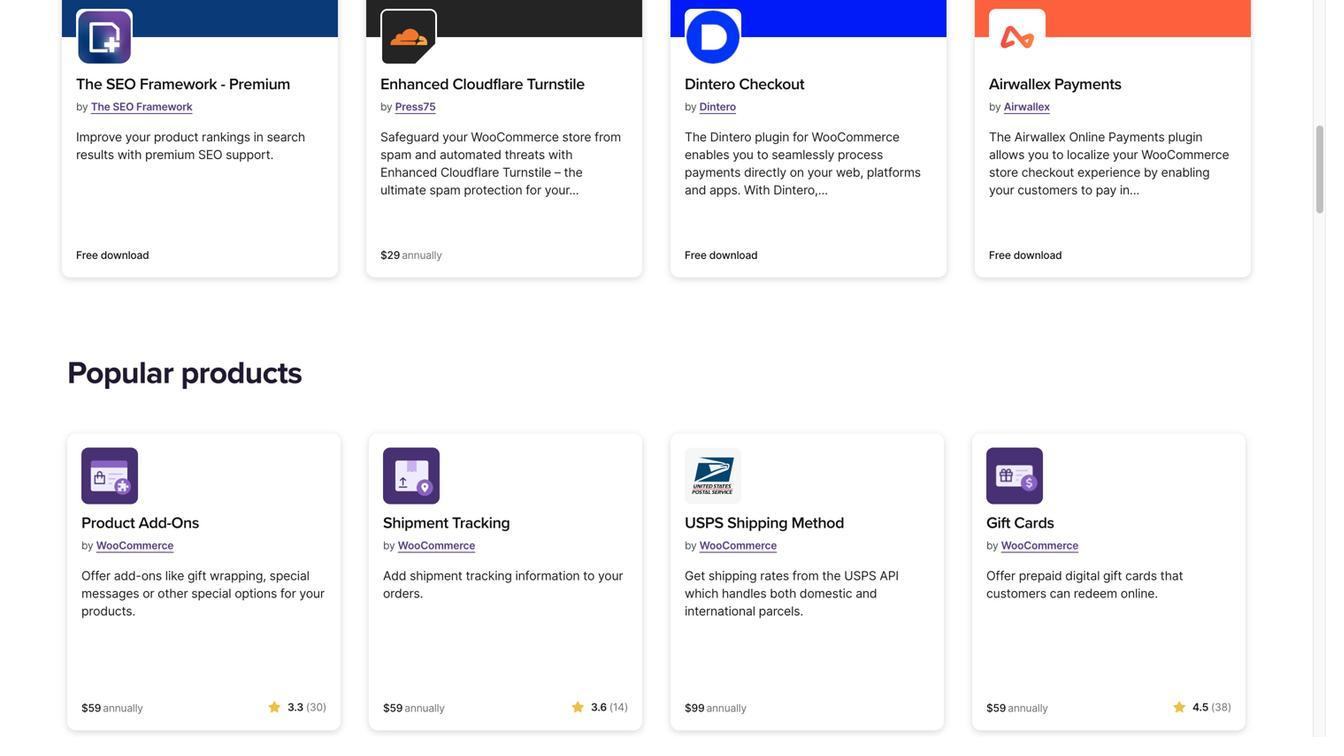 Task type: vqa. For each thing, say whether or not it's contained in the screenshot.


Task type: locate. For each thing, give the bounding box(es) containing it.
the inside get shipping rates from the usps api which handles both domestic and international parcels.
[[822, 569, 841, 584]]

1 horizontal spatial for
[[526, 183, 541, 198]]

offer left prepaid
[[986, 569, 1016, 584]]

woocommerce inside gift cards by woocommerce
[[1001, 539, 1079, 552]]

in...
[[1120, 183, 1140, 198]]

protection
[[464, 183, 522, 198]]

store
[[562, 130, 591, 145], [989, 165, 1018, 180]]

3 download from the left
[[1014, 249, 1062, 262]]

1 you from the left
[[733, 147, 754, 162]]

directly
[[744, 165, 787, 180]]

$59 for gift cards
[[986, 702, 1006, 715]]

get shipping rates from the usps api which handles both domestic and international parcels.
[[685, 569, 899, 619]]

usps left api
[[844, 569, 876, 584]]

1 horizontal spatial gift
[[1103, 569, 1122, 584]]

1 horizontal spatial you
[[1028, 147, 1049, 162]]

download
[[101, 249, 149, 262], [709, 249, 758, 262], [1014, 249, 1062, 262]]

spam
[[380, 147, 412, 162], [429, 183, 461, 198]]

woocommerce
[[471, 130, 559, 145], [812, 130, 900, 145], [1141, 147, 1229, 162], [96, 539, 174, 552], [398, 539, 475, 552], [700, 539, 777, 552], [1001, 539, 1079, 552]]

by inside dintero checkout by dintero
[[685, 100, 697, 113]]

the for airwallex
[[989, 130, 1011, 145]]

rates
[[760, 569, 789, 584]]

woocommerce down the product add-ons link
[[96, 539, 174, 552]]

3 free from the left
[[989, 249, 1011, 262]]

by left "airwallex" link
[[989, 100, 1001, 113]]

to up the "checkout"
[[1052, 147, 1064, 162]]

store up the your...
[[562, 130, 591, 145]]

0 vertical spatial special
[[270, 569, 309, 584]]

usps left shipping
[[685, 514, 724, 533]]

your inside safeguard your woocommerce store from spam and automated threats with enhanced cloudflare turnstile – the ultimate spam protection for your...
[[442, 130, 468, 145]]

0 horizontal spatial free download
[[76, 249, 149, 262]]

gift right like
[[188, 569, 206, 584]]

1 $59 from the left
[[81, 702, 101, 715]]

framework left -
[[140, 75, 217, 94]]

2 free download from the left
[[685, 249, 758, 262]]

1 horizontal spatial download
[[709, 249, 758, 262]]

press75 link
[[395, 93, 436, 120]]

by inside the seo framework - premium by the seo framework
[[76, 100, 88, 113]]

product add-ons by woocommerce
[[81, 514, 199, 552]]

2 horizontal spatial free
[[989, 249, 1011, 262]]

1 horizontal spatial with
[[548, 147, 573, 162]]

offer inside offer prepaid digital gift cards that customers can redeem online.
[[986, 569, 1016, 584]]

0 vertical spatial dintero
[[685, 75, 735, 94]]

1 horizontal spatial spam
[[429, 183, 461, 198]]

annually
[[402, 249, 442, 262], [103, 702, 143, 715], [405, 702, 445, 715], [706, 702, 747, 715], [1008, 702, 1048, 715]]

( for gift cards
[[1211, 701, 1215, 714]]

turnstile
[[527, 75, 585, 94], [503, 165, 551, 180]]

) for product add-ons
[[323, 701, 326, 714]]

seo
[[106, 75, 136, 94], [113, 100, 134, 113], [198, 147, 222, 162]]

$59 annually for shipment
[[383, 702, 445, 715]]

woocommerce link for add-
[[96, 532, 174, 559]]

0 vertical spatial enhanced
[[380, 75, 449, 94]]

2 $59 from the left
[[383, 702, 403, 715]]

with
[[744, 183, 770, 198]]

1 vertical spatial turnstile
[[503, 165, 551, 180]]

1 horizontal spatial $59 annually
[[383, 702, 445, 715]]

checkout
[[739, 75, 804, 94]]

0 horizontal spatial plugin
[[755, 130, 789, 145]]

enhanced
[[380, 75, 449, 94], [380, 165, 437, 180]]

2 woocommerce link from the left
[[398, 532, 475, 559]]

your right the information
[[598, 569, 623, 584]]

you inside 'the airwallex online payments plugin allows you to localize your woocommerce store checkout experience by enabling your customers to pay in...'
[[1028, 147, 1049, 162]]

to inside add shipment tracking information to your orders.
[[583, 569, 595, 584]]

improve your product rankings in search results with premium seo support.
[[76, 130, 305, 162]]

by left 'dintero' link
[[685, 100, 697, 113]]

payments up the experience
[[1109, 130, 1165, 145]]

2 gift from the left
[[1103, 569, 1122, 584]]

3 woocommerce link from the left
[[700, 532, 777, 559]]

the right –
[[564, 165, 583, 180]]

2 vertical spatial for
[[280, 586, 296, 601]]

0 horizontal spatial )
[[323, 701, 326, 714]]

product
[[81, 514, 135, 533]]

woocommerce up process
[[812, 130, 900, 145]]

by inside 'the airwallex online payments plugin allows you to localize your woocommerce store checkout experience by enabling your customers to pay in...'
[[1144, 165, 1158, 180]]

store down allows
[[989, 165, 1018, 180]]

by left enabling
[[1144, 165, 1158, 180]]

to up directly
[[757, 147, 768, 162]]

special
[[270, 569, 309, 584], [191, 586, 231, 601]]

spam down safeguard
[[380, 147, 412, 162]]

( right 3.6
[[609, 701, 613, 714]]

your
[[125, 130, 151, 145], [442, 130, 468, 145], [1113, 147, 1138, 162], [807, 165, 833, 180], [989, 183, 1014, 198], [598, 569, 623, 584], [299, 586, 325, 601]]

0 horizontal spatial $59
[[81, 702, 101, 715]]

0 horizontal spatial spam
[[380, 147, 412, 162]]

1 horizontal spatial plugin
[[1168, 130, 1203, 145]]

0 horizontal spatial the
[[564, 165, 583, 180]]

turnstile up the threats
[[527, 75, 585, 94]]

your up 'automated'
[[442, 130, 468, 145]]

1 free download from the left
[[76, 249, 149, 262]]

0 horizontal spatial with
[[117, 147, 142, 162]]

gift up redeem
[[1103, 569, 1122, 584]]

by down gift
[[986, 539, 998, 552]]

download for dintero
[[709, 249, 758, 262]]

airwallex link
[[1004, 93, 1050, 120]]

by left press75 'link'
[[380, 100, 392, 113]]

the up domestic
[[822, 569, 841, 584]]

turnstile down the threats
[[503, 165, 551, 180]]

for left the your...
[[526, 183, 541, 198]]

dintero,...
[[773, 183, 828, 198]]

offer for gift
[[986, 569, 1016, 584]]

cloudflare inside safeguard your woocommerce store from spam and automated threats with enhanced cloudflare turnstile – the ultimate spam protection for your...
[[441, 165, 499, 180]]

dintero checkout by dintero
[[685, 75, 804, 113]]

1 free from the left
[[76, 249, 98, 262]]

1 woocommerce link from the left
[[96, 532, 174, 559]]

free for dintero
[[685, 249, 707, 262]]

improve
[[76, 130, 122, 145]]

woocommerce inside the dintero plugin for woocommerce enables you to seamlessly process payments directly on your web, platforms and apps. with dintero,...
[[812, 130, 900, 145]]

enhanced inside safeguard your woocommerce store from spam and automated threats with enhanced cloudflare turnstile – the ultimate spam protection for your...
[[380, 165, 437, 180]]

38
[[1215, 701, 1228, 714]]

airwallex down airwallex payments "link"
[[1004, 100, 1050, 113]]

gift
[[986, 514, 1010, 533]]

2 with from the left
[[548, 147, 573, 162]]

seo inside improve your product rankings in search results with premium seo support.
[[198, 147, 222, 162]]

the inside safeguard your woocommerce store from spam and automated threats with enhanced cloudflare turnstile – the ultimate spam protection for your...
[[564, 165, 583, 180]]

( right 3.3
[[306, 701, 310, 714]]

with inside improve your product rankings in search results with premium seo support.
[[117, 147, 142, 162]]

with
[[117, 147, 142, 162], [548, 147, 573, 162]]

payments inside 'the airwallex online payments plugin allows you to localize your woocommerce store checkout experience by enabling your customers to pay in...'
[[1109, 130, 1165, 145]]

3 ( from the left
[[1211, 701, 1215, 714]]

1 vertical spatial framework
[[136, 100, 192, 113]]

0 horizontal spatial for
[[280, 586, 296, 601]]

1 vertical spatial for
[[526, 183, 541, 198]]

1 vertical spatial cloudflare
[[441, 165, 499, 180]]

your...
[[545, 183, 579, 198]]

1 horizontal spatial offer
[[986, 569, 1016, 584]]

0 horizontal spatial from
[[595, 130, 621, 145]]

your inside add shipment tracking information to your orders.
[[598, 569, 623, 584]]

1 download from the left
[[101, 249, 149, 262]]

spam right the 'ultimate'
[[429, 183, 461, 198]]

1 vertical spatial spam
[[429, 183, 461, 198]]

2 ( from the left
[[609, 701, 613, 714]]

2 plugin from the left
[[1168, 130, 1203, 145]]

from inside get shipping rates from the usps api which handles both domestic and international parcels.
[[792, 569, 819, 584]]

enables
[[685, 147, 729, 162]]

and inside get shipping rates from the usps api which handles both domestic and international parcels.
[[856, 586, 877, 601]]

0 vertical spatial cloudflare
[[453, 75, 523, 94]]

2 enhanced from the top
[[380, 165, 437, 180]]

add-
[[139, 514, 171, 533]]

1 vertical spatial and
[[685, 183, 706, 198]]

0 horizontal spatial and
[[415, 147, 436, 162]]

0 vertical spatial the
[[564, 165, 583, 180]]

3 free download from the left
[[989, 249, 1062, 262]]

for
[[793, 130, 808, 145], [526, 183, 541, 198], [280, 586, 296, 601]]

cards
[[1125, 569, 1157, 584]]

can
[[1050, 586, 1071, 601]]

1 horizontal spatial usps
[[844, 569, 876, 584]]

you up the "checkout"
[[1028, 147, 1049, 162]]

2 horizontal spatial free download
[[989, 249, 1062, 262]]

2 horizontal spatial $59 annually
[[986, 702, 1048, 715]]

digital
[[1065, 569, 1100, 584]]

0 vertical spatial and
[[415, 147, 436, 162]]

0 vertical spatial for
[[793, 130, 808, 145]]

3 $59 from the left
[[986, 702, 1006, 715]]

for up seamlessly
[[793, 130, 808, 145]]

4.5
[[1193, 701, 1209, 714]]

1 horizontal spatial $59
[[383, 702, 403, 715]]

checkout
[[1022, 165, 1074, 180]]

2 download from the left
[[709, 249, 758, 262]]

( for shipment tracking
[[609, 701, 613, 714]]

api
[[880, 569, 899, 584]]

2 you from the left
[[1028, 147, 1049, 162]]

framework down the seo framework - premium link
[[136, 100, 192, 113]]

1 vertical spatial payments
[[1109, 130, 1165, 145]]

from inside safeguard your woocommerce store from spam and automated threats with enhanced cloudflare turnstile – the ultimate spam protection for your...
[[595, 130, 621, 145]]

1 vertical spatial the
[[822, 569, 841, 584]]

usps inside get shipping rates from the usps api which handles both domestic and international parcels.
[[844, 569, 876, 584]]

cloudflare up 'automated'
[[453, 75, 523, 94]]

orders.
[[383, 586, 423, 601]]

0 horizontal spatial download
[[101, 249, 149, 262]]

offer add-ons like gift wrapping, special messages or other special options for your products.
[[81, 569, 325, 619]]

customers down the "checkout"
[[1018, 183, 1078, 198]]

by down 'product'
[[81, 539, 93, 552]]

offer inside offer add-ons like gift wrapping, special messages or other special options for your products.
[[81, 569, 111, 584]]

0 vertical spatial turnstile
[[527, 75, 585, 94]]

and down safeguard
[[415, 147, 436, 162]]

enhanced up the 'ultimate'
[[380, 165, 437, 180]]

special down wrapping,
[[191, 586, 231, 601]]

1 horizontal spatial free download
[[685, 249, 758, 262]]

get
[[685, 569, 705, 584]]

30
[[310, 701, 323, 714]]

woocommerce down shipment tracking "link"
[[398, 539, 475, 552]]

2 ) from the left
[[624, 701, 628, 714]]

woocommerce link up the shipping
[[700, 532, 777, 559]]

1 vertical spatial dintero
[[700, 100, 736, 113]]

plugin inside 'the airwallex online payments plugin allows you to localize your woocommerce store checkout experience by enabling your customers to pay in...'
[[1168, 130, 1203, 145]]

gift
[[188, 569, 206, 584], [1103, 569, 1122, 584]]

special up "options"
[[270, 569, 309, 584]]

you up directly
[[733, 147, 754, 162]]

2 vertical spatial dintero
[[710, 130, 752, 145]]

you inside the dintero plugin for woocommerce enables you to seamlessly process payments directly on your web, platforms and apps. with dintero,...
[[733, 147, 754, 162]]

1 ( from the left
[[306, 701, 310, 714]]

woocommerce link for cards
[[1001, 532, 1079, 559]]

enhanced cloudflare turnstile link
[[380, 73, 585, 96]]

payments inside airwallex payments by airwallex
[[1054, 75, 1122, 94]]

woocommerce up enabling
[[1141, 147, 1229, 162]]

1 horizontal spatial the
[[822, 569, 841, 584]]

1 horizontal spatial and
[[685, 183, 706, 198]]

dintero up the enables
[[710, 130, 752, 145]]

safeguard your woocommerce store from spam and automated threats with enhanced cloudflare turnstile – the ultimate spam protection for your...
[[380, 130, 621, 198]]

woocommerce up the threats
[[471, 130, 559, 145]]

the inside the dintero plugin for woocommerce enables you to seamlessly process payments directly on your web, platforms and apps. with dintero,...
[[685, 130, 707, 145]]

1 offer from the left
[[81, 569, 111, 584]]

with inside safeguard your woocommerce store from spam and automated threats with enhanced cloudflare turnstile – the ultimate spam protection for your...
[[548, 147, 573, 162]]

offer up messages
[[81, 569, 111, 584]]

by up get
[[685, 539, 697, 552]]

2 vertical spatial and
[[856, 586, 877, 601]]

woocommerce down shipping
[[700, 539, 777, 552]]

annually for product add-ons
[[103, 702, 143, 715]]

usps shipping method by woocommerce
[[685, 514, 844, 552]]

airwallex down "airwallex" link
[[1014, 130, 1066, 145]]

your right "options"
[[299, 586, 325, 601]]

and
[[415, 147, 436, 162], [685, 183, 706, 198], [856, 586, 877, 601]]

woocommerce link up add-
[[96, 532, 174, 559]]

0 vertical spatial seo
[[106, 75, 136, 94]]

2 $59 annually from the left
[[383, 702, 445, 715]]

0 vertical spatial framework
[[140, 75, 217, 94]]

1 with from the left
[[117, 147, 142, 162]]

2 offer from the left
[[986, 569, 1016, 584]]

0 horizontal spatial usps
[[685, 514, 724, 533]]

1 horizontal spatial free
[[685, 249, 707, 262]]

popular products
[[67, 355, 302, 392]]

payments up online
[[1054, 75, 1122, 94]]

0 vertical spatial customers
[[1018, 183, 1078, 198]]

by up 'improve'
[[76, 100, 88, 113]]

) right 3.6
[[624, 701, 628, 714]]

airwallex
[[989, 75, 1051, 94], [1004, 100, 1050, 113], [1014, 130, 1066, 145]]

woocommerce link up prepaid
[[1001, 532, 1079, 559]]

1 horizontal spatial store
[[989, 165, 1018, 180]]

$59 annually for gift
[[986, 702, 1048, 715]]

0 vertical spatial spam
[[380, 147, 412, 162]]

1 horizontal spatial from
[[792, 569, 819, 584]]

1 ) from the left
[[323, 701, 326, 714]]

turnstile inside the enhanced cloudflare turnstile by press75
[[527, 75, 585, 94]]

for right "options"
[[280, 586, 296, 601]]

the seo framework - premium by the seo framework
[[76, 75, 290, 113]]

0 horizontal spatial $59 annually
[[81, 702, 143, 715]]

0 horizontal spatial you
[[733, 147, 754, 162]]

cards
[[1014, 514, 1054, 533]]

3 $59 annually from the left
[[986, 702, 1048, 715]]

1 vertical spatial usps
[[844, 569, 876, 584]]

2 horizontal spatial download
[[1014, 249, 1062, 262]]

ultimate
[[380, 183, 426, 198]]

cloudflare down 'automated'
[[441, 165, 499, 180]]

by up add
[[383, 539, 395, 552]]

cloudflare
[[453, 75, 523, 94], [441, 165, 499, 180]]

gift inside offer prepaid digital gift cards that customers can redeem online.
[[1103, 569, 1122, 584]]

2 free from the left
[[685, 249, 707, 262]]

1 horizontal spatial (
[[609, 701, 613, 714]]

) right 4.5
[[1228, 701, 1232, 714]]

2 horizontal spatial and
[[856, 586, 877, 601]]

0 horizontal spatial gift
[[188, 569, 206, 584]]

2 horizontal spatial (
[[1211, 701, 1215, 714]]

1 horizontal spatial special
[[270, 569, 309, 584]]

enhanced inside the enhanced cloudflare turnstile by press75
[[380, 75, 449, 94]]

airwallex up allows
[[989, 75, 1051, 94]]

your down the seo framework link
[[125, 130, 151, 145]]

0 horizontal spatial special
[[191, 586, 231, 601]]

0 vertical spatial from
[[595, 130, 621, 145]]

the inside 'the airwallex online payments plugin allows you to localize your woocommerce store checkout experience by enabling your customers to pay in...'
[[989, 130, 1011, 145]]

1 plugin from the left
[[755, 130, 789, 145]]

0 horizontal spatial free
[[76, 249, 98, 262]]

rankings
[[202, 130, 250, 145]]

by
[[76, 100, 88, 113], [380, 100, 392, 113], [685, 100, 697, 113], [989, 100, 1001, 113], [1144, 165, 1158, 180], [81, 539, 93, 552], [383, 539, 395, 552], [685, 539, 697, 552], [986, 539, 998, 552]]

your right on
[[807, 165, 833, 180]]

1 $59 annually from the left
[[81, 702, 143, 715]]

2 horizontal spatial )
[[1228, 701, 1232, 714]]

and right domestic
[[856, 586, 877, 601]]

enhanced up the press75
[[380, 75, 449, 94]]

0 vertical spatial usps
[[685, 514, 724, 533]]

4 woocommerce link from the left
[[1001, 532, 1079, 559]]

and inside the dintero plugin for woocommerce enables you to seamlessly process payments directly on your web, platforms and apps. with dintero,...
[[685, 183, 706, 198]]

0 horizontal spatial (
[[306, 701, 310, 714]]

by inside the enhanced cloudflare turnstile by press75
[[380, 100, 392, 113]]

plugin up enabling
[[1168, 130, 1203, 145]]

customers down prepaid
[[986, 586, 1047, 601]]

1 vertical spatial enhanced
[[380, 165, 437, 180]]

0 horizontal spatial offer
[[81, 569, 111, 584]]

1 vertical spatial from
[[792, 569, 819, 584]]

1 vertical spatial airwallex
[[1004, 100, 1050, 113]]

0 vertical spatial store
[[562, 130, 591, 145]]

store inside safeguard your woocommerce store from spam and automated threats with enhanced cloudflare turnstile – the ultimate spam protection for your...
[[562, 130, 591, 145]]

1 horizontal spatial )
[[624, 701, 628, 714]]

search
[[267, 130, 305, 145]]

1 gift from the left
[[188, 569, 206, 584]]

support.
[[226, 147, 274, 162]]

shipment
[[383, 514, 448, 533]]

usps shipping method link
[[685, 512, 844, 535]]

( right 4.5
[[1211, 701, 1215, 714]]

with right results
[[117, 147, 142, 162]]

$99
[[685, 702, 705, 715]]

usps
[[685, 514, 724, 533], [844, 569, 876, 584]]

) right 3.3
[[323, 701, 326, 714]]

woocommerce link up the shipment
[[398, 532, 475, 559]]

3 ) from the left
[[1228, 701, 1232, 714]]

dintero down dintero checkout link
[[700, 100, 736, 113]]

0 horizontal spatial store
[[562, 130, 591, 145]]

by inside airwallex payments by airwallex
[[989, 100, 1001, 113]]

0 vertical spatial payments
[[1054, 75, 1122, 94]]

1 enhanced from the top
[[380, 75, 449, 94]]

plugin up seamlessly
[[755, 130, 789, 145]]

the dintero plugin for woocommerce enables you to seamlessly process payments directly on your web, platforms and apps. with dintero,...
[[685, 130, 921, 198]]

1 vertical spatial customers
[[986, 586, 1047, 601]]

3.3 ( 30 )
[[288, 701, 326, 714]]

which
[[685, 586, 719, 601]]

dintero left checkout in the top of the page
[[685, 75, 735, 94]]

woocommerce down cards
[[1001, 539, 1079, 552]]

with up –
[[548, 147, 573, 162]]

dintero checkout link
[[685, 73, 804, 96]]

1 vertical spatial store
[[989, 165, 1018, 180]]

2 horizontal spatial for
[[793, 130, 808, 145]]

and down payments
[[685, 183, 706, 198]]

to right the information
[[583, 569, 595, 584]]

14
[[613, 701, 624, 714]]

2 vertical spatial airwallex
[[1014, 130, 1066, 145]]

2 horizontal spatial $59
[[986, 702, 1006, 715]]

2 vertical spatial seo
[[198, 147, 222, 162]]



Task type: describe. For each thing, give the bounding box(es) containing it.
your down allows
[[989, 183, 1014, 198]]

other
[[158, 586, 188, 601]]

customers inside offer prepaid digital gift cards that customers can redeem online.
[[986, 586, 1047, 601]]

information
[[515, 569, 580, 584]]

1 vertical spatial seo
[[113, 100, 134, 113]]

like
[[165, 569, 184, 584]]

web,
[[836, 165, 864, 180]]

for inside safeguard your woocommerce store from spam and automated threats with enhanced cloudflare turnstile – the ultimate spam protection for your...
[[526, 183, 541, 198]]

–
[[555, 165, 561, 180]]

gift cards link
[[986, 512, 1079, 535]]

and inside safeguard your woocommerce store from spam and automated threats with enhanced cloudflare turnstile – the ultimate spam protection for your...
[[415, 147, 436, 162]]

by inside gift cards by woocommerce
[[986, 539, 998, 552]]

$29
[[380, 249, 400, 262]]

the airwallex online payments plugin allows you to localize your woocommerce store checkout experience by enabling your customers to pay in...
[[989, 130, 1229, 198]]

your inside offer add-ons like gift wrapping, special messages or other special options for your products.
[[299, 586, 325, 601]]

messages
[[81, 586, 139, 601]]

the for seo
[[76, 75, 102, 94]]

product
[[154, 130, 198, 145]]

shipping
[[727, 514, 788, 533]]

) for gift cards
[[1228, 701, 1232, 714]]

platforms
[[867, 165, 921, 180]]

$59 annually for product
[[81, 702, 143, 715]]

parcels.
[[759, 604, 803, 619]]

woocommerce link for shipping
[[700, 532, 777, 559]]

turnstile inside safeguard your woocommerce store from spam and automated threats with enhanced cloudflare turnstile – the ultimate spam protection for your...
[[503, 165, 551, 180]]

free download for dintero
[[685, 249, 758, 262]]

international
[[685, 604, 755, 619]]

airwallex payments link
[[989, 73, 1122, 96]]

your inside improve your product rankings in search results with premium seo support.
[[125, 130, 151, 145]]

$59 for product add-ons
[[81, 702, 101, 715]]

wrapping,
[[210, 569, 266, 584]]

your up the experience
[[1113, 147, 1138, 162]]

customers inside 'the airwallex online payments plugin allows you to localize your woocommerce store checkout experience by enabling your customers to pay in...'
[[1018, 183, 1078, 198]]

( for product add-ons
[[306, 701, 310, 714]]

offer prepaid digital gift cards that customers can redeem online.
[[986, 569, 1183, 601]]

safeguard
[[380, 130, 439, 145]]

pay
[[1096, 183, 1117, 198]]

to inside the dintero plugin for woocommerce enables you to seamlessly process payments directly on your web, platforms and apps. with dintero,...
[[757, 147, 768, 162]]

enabling
[[1161, 165, 1210, 180]]

free for the
[[76, 249, 98, 262]]

the for dintero
[[685, 130, 707, 145]]

add
[[383, 569, 406, 584]]

allows
[[989, 147, 1025, 162]]

$99 annually
[[685, 702, 747, 715]]

0 vertical spatial airwallex
[[989, 75, 1051, 94]]

dintero link
[[700, 93, 736, 120]]

products
[[181, 355, 302, 392]]

the seo framework - premium link
[[76, 73, 290, 96]]

free for airwallex
[[989, 249, 1011, 262]]

by inside shipment tracking by woocommerce
[[383, 539, 395, 552]]

ons
[[141, 569, 162, 584]]

usps inside usps shipping method by woocommerce
[[685, 514, 724, 533]]

shipment tracking by woocommerce
[[383, 514, 510, 552]]

apps.
[[710, 183, 741, 198]]

woocommerce inside usps shipping method by woocommerce
[[700, 539, 777, 552]]

airwallex inside 'the airwallex online payments plugin allows you to localize your woocommerce store checkout experience by enabling your customers to pay in...'
[[1014, 130, 1066, 145]]

premium
[[229, 75, 290, 94]]

dintero inside the dintero plugin for woocommerce enables you to seamlessly process payments directly on your web, platforms and apps. with dintero,...
[[710, 130, 752, 145]]

you for dintero
[[733, 147, 754, 162]]

or
[[143, 586, 154, 601]]

$29 annually
[[380, 249, 442, 262]]

gift cards by woocommerce
[[986, 514, 1079, 552]]

method
[[791, 514, 844, 533]]

annually for shipment tracking
[[405, 702, 445, 715]]

3.6 ( 14 )
[[591, 701, 628, 714]]

woocommerce inside 'the airwallex online payments plugin allows you to localize your woocommerce store checkout experience by enabling your customers to pay in...'
[[1141, 147, 1229, 162]]

premium
[[145, 147, 195, 162]]

shipping
[[709, 569, 757, 584]]

by inside usps shipping method by woocommerce
[[685, 539, 697, 552]]

cloudflare inside the enhanced cloudflare turnstile by press75
[[453, 75, 523, 94]]

free download for -
[[76, 249, 149, 262]]

add-
[[114, 569, 141, 584]]

woocommerce link for tracking
[[398, 532, 475, 559]]

payments
[[685, 165, 741, 180]]

seamlessly
[[772, 147, 835, 162]]

annually for gift cards
[[1008, 702, 1048, 715]]

woocommerce inside product add-ons by woocommerce
[[96, 539, 174, 552]]

plugin inside the dintero plugin for woocommerce enables you to seamlessly process payments directly on your web, platforms and apps. with dintero,...
[[755, 130, 789, 145]]

press75
[[395, 100, 436, 113]]

1 vertical spatial special
[[191, 586, 231, 601]]

for inside offer add-ons like gift wrapping, special messages or other special options for your products.
[[280, 586, 296, 601]]

online.
[[1121, 586, 1158, 601]]

enhanced cloudflare turnstile by press75
[[380, 75, 585, 113]]

woocommerce inside shipment tracking by woocommerce
[[398, 539, 475, 552]]

gift inside offer add-ons like gift wrapping, special messages or other special options for your products.
[[188, 569, 206, 584]]

download for -
[[101, 249, 149, 262]]

the seo framework link
[[91, 93, 192, 120]]

results
[[76, 147, 114, 162]]

shipment
[[410, 569, 462, 584]]

you for airwallex
[[1028, 147, 1049, 162]]

add shipment tracking information to your orders.
[[383, 569, 623, 601]]

download for airwallex
[[1014, 249, 1062, 262]]

free download for airwallex
[[989, 249, 1062, 262]]

handles
[[722, 586, 767, 601]]

for inside the dintero plugin for woocommerce enables you to seamlessly process payments directly on your web, platforms and apps. with dintero,...
[[793, 130, 808, 145]]

automated
[[440, 147, 501, 162]]

process
[[838, 147, 883, 162]]

store inside 'the airwallex online payments plugin allows you to localize your woocommerce store checkout experience by enabling your customers to pay in...'
[[989, 165, 1018, 180]]

ons
[[171, 514, 199, 533]]

) for shipment tracking
[[624, 701, 628, 714]]

$59 for shipment tracking
[[383, 702, 403, 715]]

threats
[[505, 147, 545, 162]]

your inside the dintero plugin for woocommerce enables you to seamlessly process payments directly on your web, platforms and apps. with dintero,...
[[807, 165, 833, 180]]

prepaid
[[1019, 569, 1062, 584]]

that
[[1160, 569, 1183, 584]]

in
[[254, 130, 263, 145]]

options
[[235, 586, 277, 601]]

localize
[[1067, 147, 1110, 162]]

shipment tracking link
[[383, 512, 510, 535]]

woocommerce inside safeguard your woocommerce store from spam and automated threats with enhanced cloudflare turnstile – the ultimate spam protection for your...
[[471, 130, 559, 145]]

to left pay
[[1081, 183, 1093, 198]]

on
[[790, 165, 804, 180]]

3.3
[[288, 701, 304, 714]]

by inside product add-ons by woocommerce
[[81, 539, 93, 552]]

both
[[770, 586, 796, 601]]

domestic
[[800, 586, 852, 601]]

offer for product
[[81, 569, 111, 584]]

products.
[[81, 604, 135, 619]]

product add-ons link
[[81, 512, 199, 535]]

3.6
[[591, 701, 607, 714]]



